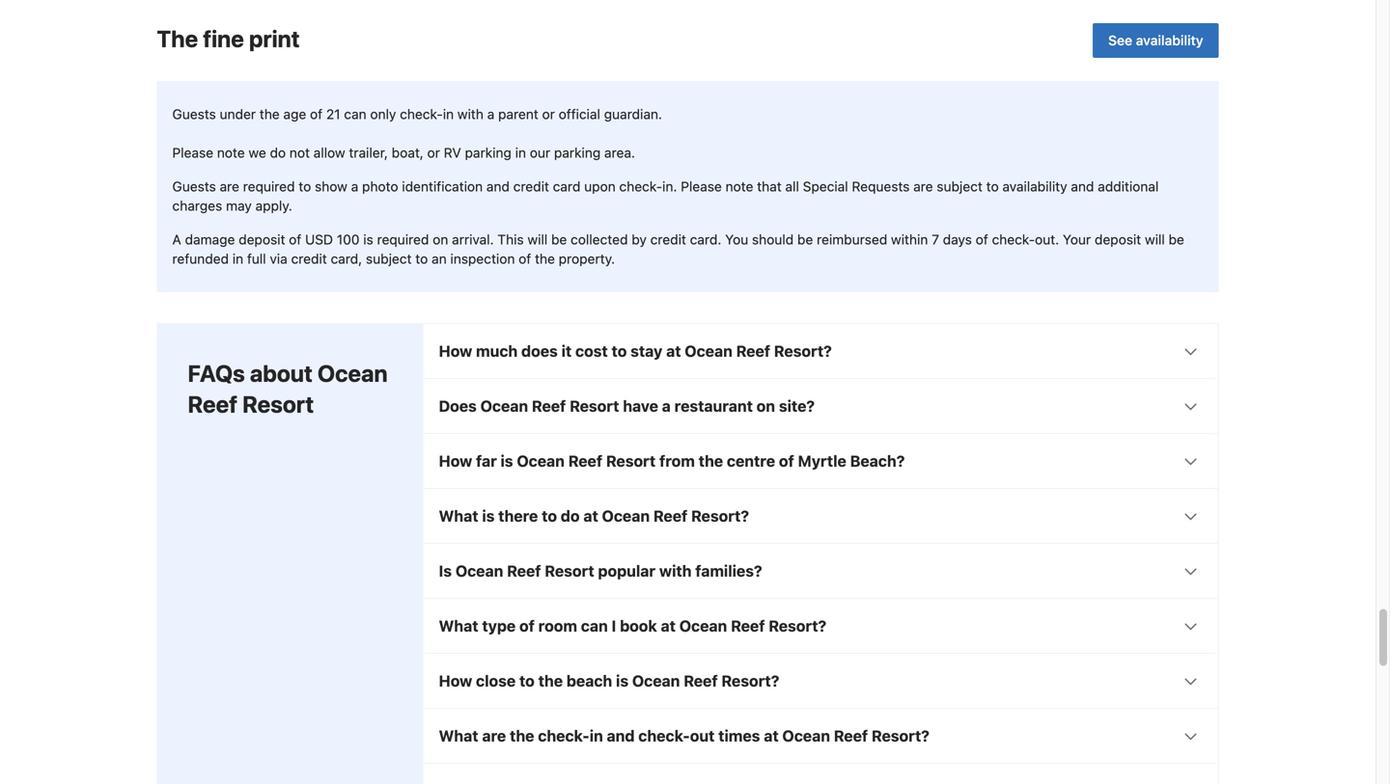 Task type: locate. For each thing, give the bounding box(es) containing it.
1 be from the left
[[551, 232, 567, 248]]

are down close
[[482, 727, 506, 746]]

1 vertical spatial on
[[757, 397, 775, 416]]

your
[[1063, 232, 1091, 248]]

availability inside button
[[1136, 33, 1203, 48]]

to inside what is there to do at ocean reef resort? dropdown button
[[542, 507, 557, 526]]

1 vertical spatial with
[[659, 562, 692, 581]]

0 horizontal spatial with
[[457, 106, 484, 122]]

0 vertical spatial how
[[439, 342, 472, 361]]

required inside guests are required to show a photo identification and credit card upon check-in. please note that all special requests are subject to availability and additional charges may apply.
[[243, 179, 295, 195]]

on up an
[[433, 232, 448, 248]]

it
[[561, 342, 572, 361]]

1 horizontal spatial with
[[659, 562, 692, 581]]

how far is ocean reef resort from the centre of myrtle beach? button
[[423, 434, 1218, 488]]

and up "this"
[[486, 179, 510, 195]]

does ocean reef resort have a restaurant on site? button
[[423, 379, 1218, 433]]

how left close
[[439, 672, 472, 691]]

check- right days
[[992, 232, 1035, 248]]

3 how from the top
[[439, 672, 472, 691]]

how left much
[[439, 342, 472, 361]]

1 vertical spatial required
[[377, 232, 429, 248]]

or right parent
[[542, 106, 555, 122]]

refunded
[[172, 251, 229, 267]]

is inside a damage deposit of usd 100 is required on arrival. this will be collected by credit card. you should be reimbursed within 7 days of check-out. your deposit will be refunded in full via credit card, subject to an inspection of the property.
[[363, 232, 373, 248]]

property.
[[559, 251, 615, 267]]

collected
[[571, 232, 628, 248]]

1 vertical spatial subject
[[366, 251, 412, 267]]

1 vertical spatial availability
[[1002, 179, 1067, 195]]

in down beach at the left bottom of page
[[590, 727, 603, 746]]

the
[[260, 106, 280, 122], [535, 251, 555, 267], [699, 452, 723, 471], [538, 672, 563, 691], [510, 727, 534, 746]]

to inside how close to the beach is ocean reef resort? dropdown button
[[519, 672, 535, 691]]

deposit right your
[[1095, 232, 1141, 248]]

ocean right about
[[317, 360, 388, 387]]

the left the age
[[260, 106, 280, 122]]

1 what from the top
[[439, 507, 478, 526]]

at right times
[[764, 727, 779, 746]]

2 horizontal spatial a
[[662, 397, 671, 416]]

special
[[803, 179, 848, 195]]

0 horizontal spatial note
[[217, 145, 245, 161]]

1 horizontal spatial or
[[542, 106, 555, 122]]

this
[[498, 232, 524, 248]]

1 vertical spatial can
[[581, 617, 608, 636]]

are for guests are required to show a photo identification and credit card upon check-in. please note that all special requests are subject to availability and additional charges may apply.
[[220, 179, 239, 195]]

note left we
[[217, 145, 245, 161]]

guests up "charges" at the top left
[[172, 179, 216, 195]]

1 horizontal spatial will
[[1145, 232, 1165, 248]]

2 horizontal spatial and
[[1071, 179, 1094, 195]]

0 vertical spatial availability
[[1136, 33, 1203, 48]]

under
[[220, 106, 256, 122]]

1 horizontal spatial do
[[561, 507, 580, 526]]

guests for guests under the age of 21 can only check-in with a parent or official guardian.
[[172, 106, 216, 122]]

resort inside dropdown button
[[606, 452, 656, 471]]

in.
[[662, 179, 677, 195]]

what are the check-in and check-out times at ocean reef resort?
[[439, 727, 929, 746]]

1 horizontal spatial note
[[726, 179, 753, 195]]

will down additional
[[1145, 232, 1165, 248]]

guardian.
[[604, 106, 662, 122]]

subject up days
[[937, 179, 983, 195]]

what up is
[[439, 507, 478, 526]]

our
[[530, 145, 550, 161]]

are inside dropdown button
[[482, 727, 506, 746]]

2 vertical spatial a
[[662, 397, 671, 416]]

a inside dropdown button
[[662, 397, 671, 416]]

about
[[250, 360, 313, 387]]

much
[[476, 342, 518, 361]]

all
[[785, 179, 799, 195]]

0 vertical spatial please
[[172, 145, 213, 161]]

faqs about ocean reef resort
[[188, 360, 388, 418]]

0 horizontal spatial availability
[[1002, 179, 1067, 195]]

1 how from the top
[[439, 342, 472, 361]]

how
[[439, 342, 472, 361], [439, 452, 472, 471], [439, 672, 472, 691]]

age
[[283, 106, 306, 122]]

room
[[538, 617, 577, 636]]

the left the property.
[[535, 251, 555, 267]]

what for what are the check-in and check-out times at ocean reef resort?
[[439, 727, 478, 746]]

reef up out
[[684, 672, 718, 691]]

should
[[752, 232, 794, 248]]

that
[[757, 179, 782, 195]]

we
[[249, 145, 266, 161]]

1 horizontal spatial required
[[377, 232, 429, 248]]

reef
[[736, 342, 770, 361], [188, 391, 237, 418], [532, 397, 566, 416], [568, 452, 602, 471], [653, 507, 688, 526], [507, 562, 541, 581], [731, 617, 765, 636], [684, 672, 718, 691], [834, 727, 868, 746]]

the right 'from'
[[699, 452, 723, 471]]

1 vertical spatial how
[[439, 452, 472, 471]]

or left rv
[[427, 145, 440, 161]]

on
[[433, 232, 448, 248], [757, 397, 775, 416]]

can right 21
[[344, 106, 366, 122]]

1 horizontal spatial can
[[581, 617, 608, 636]]

parking
[[465, 145, 512, 161], [554, 145, 601, 161]]

0 vertical spatial note
[[217, 145, 245, 161]]

note inside guests are required to show a photo identification and credit card upon check-in. please note that all special requests are subject to availability and additional charges may apply.
[[726, 179, 753, 195]]

2 vertical spatial what
[[439, 727, 478, 746]]

ocean right is
[[455, 562, 503, 581]]

1 guests from the top
[[172, 106, 216, 122]]

1 parking from the left
[[465, 145, 512, 161]]

guests left under
[[172, 106, 216, 122]]

a
[[487, 106, 495, 122], [351, 179, 358, 195], [662, 397, 671, 416]]

parking up card
[[554, 145, 601, 161]]

a inside guests are required to show a photo identification and credit card upon check-in. please note that all special requests are subject to availability and additional charges may apply.
[[351, 179, 358, 195]]

of right centre
[[779, 452, 794, 471]]

subject right card,
[[366, 251, 412, 267]]

ocean right does
[[480, 397, 528, 416]]

1 horizontal spatial please
[[681, 179, 722, 195]]

are up may
[[220, 179, 239, 195]]

1 vertical spatial what
[[439, 617, 478, 636]]

will right "this"
[[528, 232, 548, 248]]

credit right by
[[650, 232, 686, 248]]

in
[[443, 106, 454, 122], [515, 145, 526, 161], [232, 251, 243, 267], [590, 727, 603, 746]]

note left that
[[726, 179, 753, 195]]

ocean right far
[[517, 452, 565, 471]]

0 vertical spatial with
[[457, 106, 484, 122]]

a left parent
[[487, 106, 495, 122]]

only
[[370, 106, 396, 122]]

ocean down families?
[[679, 617, 727, 636]]

3 what from the top
[[439, 727, 478, 746]]

1 horizontal spatial be
[[797, 232, 813, 248]]

0 vertical spatial credit
[[513, 179, 549, 195]]

what is there to do at ocean reef resort?
[[439, 507, 749, 526]]

2 what from the top
[[439, 617, 478, 636]]

please right in.
[[681, 179, 722, 195]]

at right book
[[661, 617, 676, 636]]

and inside dropdown button
[[607, 727, 635, 746]]

by
[[632, 232, 647, 248]]

see
[[1108, 33, 1132, 48]]

2 how from the top
[[439, 452, 472, 471]]

guests inside guests are required to show a photo identification and credit card upon check-in. please note that all special requests are subject to availability and additional charges may apply.
[[172, 179, 216, 195]]

check- inside guests are required to show a photo identification and credit card upon check-in. please note that all special requests are subject to availability and additional charges may apply.
[[619, 179, 662, 195]]

resort down about
[[242, 391, 314, 418]]

please
[[172, 145, 213, 161], [681, 179, 722, 195]]

1 horizontal spatial on
[[757, 397, 775, 416]]

of right type
[[519, 617, 535, 636]]

type
[[482, 617, 516, 636]]

credit down our
[[513, 179, 549, 195]]

guests
[[172, 106, 216, 122], [172, 179, 216, 195]]

deposit up full
[[239, 232, 285, 248]]

beach
[[566, 672, 612, 691]]

1 vertical spatial a
[[351, 179, 358, 195]]

1 vertical spatial guests
[[172, 179, 216, 195]]

reef inside faqs about ocean reef resort
[[188, 391, 237, 418]]

2 horizontal spatial be
[[1169, 232, 1184, 248]]

see availability
[[1108, 33, 1203, 48]]

resort
[[242, 391, 314, 418], [570, 397, 619, 416], [606, 452, 656, 471], [545, 562, 594, 581]]

of left 21
[[310, 106, 323, 122]]

1 horizontal spatial subject
[[937, 179, 983, 195]]

0 horizontal spatial can
[[344, 106, 366, 122]]

with inside dropdown button
[[659, 562, 692, 581]]

0 horizontal spatial subject
[[366, 251, 412, 267]]

0 vertical spatial what
[[439, 507, 478, 526]]

a for required
[[351, 179, 358, 195]]

how left far
[[439, 452, 472, 471]]

0 horizontal spatial be
[[551, 232, 567, 248]]

what down close
[[439, 727, 478, 746]]

is ocean reef resort popular with families?
[[439, 562, 762, 581]]

1 horizontal spatial deposit
[[1095, 232, 1141, 248]]

1 horizontal spatial are
[[482, 727, 506, 746]]

can left i
[[581, 617, 608, 636]]

ocean
[[685, 342, 733, 361], [317, 360, 388, 387], [480, 397, 528, 416], [517, 452, 565, 471], [602, 507, 650, 526], [455, 562, 503, 581], [679, 617, 727, 636], [632, 672, 680, 691], [782, 727, 830, 746]]

0 horizontal spatial parking
[[465, 145, 512, 161]]

be
[[551, 232, 567, 248], [797, 232, 813, 248], [1169, 232, 1184, 248]]

reef down there
[[507, 562, 541, 581]]

0 horizontal spatial a
[[351, 179, 358, 195]]

popular
[[598, 562, 656, 581]]

0 vertical spatial on
[[433, 232, 448, 248]]

0 horizontal spatial or
[[427, 145, 440, 161]]

is right beach at the left bottom of page
[[616, 672, 629, 691]]

a damage deposit of usd 100 is required on arrival. this will be collected by credit card. you should be reimbursed within 7 days of check-out. your deposit will be refunded in full via credit card, subject to an inspection of the property.
[[172, 232, 1184, 267]]

with up rv
[[457, 106, 484, 122]]

a right "have"
[[662, 397, 671, 416]]

do right we
[[270, 145, 286, 161]]

check- down the area.
[[619, 179, 662, 195]]

subject inside a damage deposit of usd 100 is required on arrival. this will be collected by credit card. you should be reimbursed within 7 days of check-out. your deposit will be refunded in full via credit card, subject to an inspection of the property.
[[366, 251, 412, 267]]

may
[[226, 198, 252, 214]]

see availability button
[[1093, 23, 1219, 58]]

how for how close to the beach is ocean reef resort?
[[439, 672, 472, 691]]

of right days
[[976, 232, 988, 248]]

via
[[270, 251, 287, 267]]

what inside what is there to do at ocean reef resort? dropdown button
[[439, 507, 478, 526]]

check- inside a damage deposit of usd 100 is required on arrival. this will be collected by credit card. you should be reimbursed within 7 days of check-out. your deposit will be refunded in full via credit card, subject to an inspection of the property.
[[992, 232, 1035, 248]]

required up apply.
[[243, 179, 295, 195]]

is left there
[[482, 507, 495, 526]]

are right requests
[[913, 179, 933, 195]]

will
[[528, 232, 548, 248], [1145, 232, 1165, 248]]

availability inside guests are required to show a photo identification and credit card upon check-in. please note that all special requests are subject to availability and additional charges may apply.
[[1002, 179, 1067, 195]]

0 horizontal spatial credit
[[291, 251, 327, 267]]

1 horizontal spatial parking
[[554, 145, 601, 161]]

guests under the age of 21 can only check-in with a parent or official guardian.
[[172, 106, 662, 122]]

0 horizontal spatial will
[[528, 232, 548, 248]]

inspection
[[450, 251, 515, 267]]

what left type
[[439, 617, 478, 636]]

how for how much does it cost to stay at ocean reef resort?
[[439, 342, 472, 361]]

in inside a damage deposit of usd 100 is required on arrival. this will be collected by credit card. you should be reimbursed within 7 days of check-out. your deposit will be refunded in full via credit card, subject to an inspection of the property.
[[232, 251, 243, 267]]

on inside a damage deposit of usd 100 is required on arrival. this will be collected by credit card. you should be reimbursed within 7 days of check-out. your deposit will be refunded in full via credit card, subject to an inspection of the property.
[[433, 232, 448, 248]]

the down close
[[510, 727, 534, 746]]

to inside a damage deposit of usd 100 is required on arrival. this will be collected by credit card. you should be reimbursed within 7 days of check-out. your deposit will be refunded in full via credit card, subject to an inspection of the property.
[[415, 251, 428, 267]]

check- right the only on the left of page
[[400, 106, 443, 122]]

reef down how close to the beach is ocean reef resort? dropdown button at the bottom of page
[[834, 727, 868, 746]]

area.
[[604, 145, 635, 161]]

2 be from the left
[[797, 232, 813, 248]]

0 horizontal spatial required
[[243, 179, 295, 195]]

is right the 100
[[363, 232, 373, 248]]

check-
[[400, 106, 443, 122], [619, 179, 662, 195], [992, 232, 1035, 248], [538, 727, 590, 746], [638, 727, 690, 746]]

with
[[457, 106, 484, 122], [659, 562, 692, 581]]

availability
[[1136, 33, 1203, 48], [1002, 179, 1067, 195]]

does
[[439, 397, 477, 416]]

do right there
[[561, 507, 580, 526]]

0 horizontal spatial deposit
[[239, 232, 285, 248]]

parking right rv
[[465, 145, 512, 161]]

1 vertical spatial do
[[561, 507, 580, 526]]

do inside dropdown button
[[561, 507, 580, 526]]

a right show
[[351, 179, 358, 195]]

1 vertical spatial please
[[681, 179, 722, 195]]

0 horizontal spatial please
[[172, 145, 213, 161]]

1 horizontal spatial and
[[607, 727, 635, 746]]

resort left "have"
[[570, 397, 619, 416]]

credit down usd
[[291, 251, 327, 267]]

what
[[439, 507, 478, 526], [439, 617, 478, 636], [439, 727, 478, 746]]

reef down faqs
[[188, 391, 237, 418]]

1 horizontal spatial credit
[[513, 179, 549, 195]]

and left additional
[[1071, 179, 1094, 195]]

resort left 'from'
[[606, 452, 656, 471]]

0 vertical spatial guests
[[172, 106, 216, 122]]

far
[[476, 452, 497, 471]]

the inside a damage deposit of usd 100 is required on arrival. this will be collected by credit card. you should be reimbursed within 7 days of check-out. your deposit will be refunded in full via credit card, subject to an inspection of the property.
[[535, 251, 555, 267]]

availability up out.
[[1002, 179, 1067, 195]]

with right popular
[[659, 562, 692, 581]]

are for what are the check-in and check-out times at ocean reef resort?
[[482, 727, 506, 746]]

card
[[553, 179, 581, 195]]

and down the how close to the beach is ocean reef resort?
[[607, 727, 635, 746]]

1 horizontal spatial availability
[[1136, 33, 1203, 48]]

0 vertical spatial required
[[243, 179, 295, 195]]

in left full
[[232, 251, 243, 267]]

0 vertical spatial or
[[542, 106, 555, 122]]

1 vertical spatial note
[[726, 179, 753, 195]]

what for what type of room can i book at ocean reef resort?
[[439, 617, 478, 636]]

guests are required to show a photo identification and credit card upon check-in. please note that all special requests are subject to availability and additional charges may apply.
[[172, 179, 1159, 214]]

reef up restaurant
[[736, 342, 770, 361]]

0 vertical spatial do
[[270, 145, 286, 161]]

2 guests from the top
[[172, 179, 216, 195]]

is
[[363, 232, 373, 248], [501, 452, 513, 471], [482, 507, 495, 526], [616, 672, 629, 691]]

0 horizontal spatial are
[[220, 179, 239, 195]]

you
[[725, 232, 748, 248]]

the left beach at the left bottom of page
[[538, 672, 563, 691]]

what inside what are the check-in and check-out times at ocean reef resort? dropdown button
[[439, 727, 478, 746]]

required right the 100
[[377, 232, 429, 248]]

2 vertical spatial how
[[439, 672, 472, 691]]

usd
[[305, 232, 333, 248]]

what inside what type of room can i book at ocean reef resort? dropdown button
[[439, 617, 478, 636]]

0 horizontal spatial on
[[433, 232, 448, 248]]

families?
[[695, 562, 762, 581]]

how close to the beach is ocean reef resort?
[[439, 672, 779, 691]]

availability right the see
[[1136, 33, 1203, 48]]

reef up what is there to do at ocean reef resort?
[[568, 452, 602, 471]]

0 vertical spatial a
[[487, 106, 495, 122]]

how inside dropdown button
[[439, 342, 472, 361]]

0 vertical spatial subject
[[937, 179, 983, 195]]

please up "charges" at the top left
[[172, 145, 213, 161]]

on left site?
[[757, 397, 775, 416]]

fine
[[203, 25, 244, 52]]

in inside dropdown button
[[590, 727, 603, 746]]

2 vertical spatial credit
[[291, 251, 327, 267]]

2 horizontal spatial credit
[[650, 232, 686, 248]]

to
[[299, 179, 311, 195], [986, 179, 999, 195], [415, 251, 428, 267], [612, 342, 627, 361], [542, 507, 557, 526], [519, 672, 535, 691]]

in up rv
[[443, 106, 454, 122]]

i
[[612, 617, 616, 636]]

centre
[[727, 452, 775, 471]]

is ocean reef resort popular with families? button
[[423, 544, 1218, 599]]

2 will from the left
[[1145, 232, 1165, 248]]



Task type: vqa. For each thing, say whether or not it's contained in the screenshot.
to
yes



Task type: describe. For each thing, give the bounding box(es) containing it.
on inside dropdown button
[[757, 397, 775, 416]]

the inside dropdown button
[[510, 727, 534, 746]]

how for how far is ocean reef resort from the centre of myrtle beach?
[[439, 452, 472, 471]]

2 deposit from the left
[[1095, 232, 1141, 248]]

resort? inside what is there to do at ocean reef resort? dropdown button
[[691, 507, 749, 526]]

within
[[891, 232, 928, 248]]

what for what is there to do at ocean reef resort?
[[439, 507, 478, 526]]

what is there to do at ocean reef resort? button
[[423, 489, 1218, 543]]

3 be from the left
[[1169, 232, 1184, 248]]

an
[[432, 251, 447, 267]]

resort? inside what are the check-in and check-out times at ocean reef resort? dropdown button
[[872, 727, 929, 746]]

of down "this"
[[519, 251, 531, 267]]

is right far
[[501, 452, 513, 471]]

print
[[249, 25, 300, 52]]

charges
[[172, 198, 222, 214]]

required inside a damage deposit of usd 100 is required on arrival. this will be collected by credit card. you should be reimbursed within 7 days of check-out. your deposit will be refunded in full via credit card, subject to an inspection of the property.
[[377, 232, 429, 248]]

arrival.
[[452, 232, 494, 248]]

allow
[[313, 145, 345, 161]]

1 vertical spatial credit
[[650, 232, 686, 248]]

there
[[498, 507, 538, 526]]

stay
[[631, 342, 663, 361]]

please note we do not allow trailer, boat, or rv parking in our parking area.
[[172, 145, 635, 161]]

rv
[[444, 145, 461, 161]]

how much does it cost to stay at ocean reef resort?
[[439, 342, 832, 361]]

reef down does
[[532, 397, 566, 416]]

can inside dropdown button
[[581, 617, 608, 636]]

check- down beach at the left bottom of page
[[538, 727, 590, 746]]

resort? inside how close to the beach is ocean reef resort? dropdown button
[[722, 672, 779, 691]]

restaurant
[[674, 397, 753, 416]]

out.
[[1035, 232, 1059, 248]]

reimbursed
[[817, 232, 887, 248]]

100
[[337, 232, 360, 248]]

requests
[[852, 179, 910, 195]]

2 horizontal spatial are
[[913, 179, 933, 195]]

is
[[439, 562, 452, 581]]

beach?
[[850, 452, 905, 471]]

0 vertical spatial can
[[344, 106, 366, 122]]

at right stay on the top left
[[666, 342, 681, 361]]

reef down how far is ocean reef resort from the centre of myrtle beach?
[[653, 507, 688, 526]]

at up is ocean reef resort popular with families?
[[583, 507, 598, 526]]

please inside guests are required to show a photo identification and credit card upon check-in. please note that all special requests are subject to availability and additional charges may apply.
[[681, 179, 722, 195]]

have
[[623, 397, 658, 416]]

guests for guests are required to show a photo identification and credit card upon check-in. please note that all special requests are subject to availability and additional charges may apply.
[[172, 179, 216, 195]]

days
[[943, 232, 972, 248]]

what type of room can i book at ocean reef resort?
[[439, 617, 826, 636]]

card.
[[690, 232, 721, 248]]

0 horizontal spatial do
[[270, 145, 286, 161]]

resort? inside how much does it cost to stay at ocean reef resort? dropdown button
[[774, 342, 832, 361]]

the fine print
[[157, 25, 300, 52]]

show
[[315, 179, 347, 195]]

0 horizontal spatial and
[[486, 179, 510, 195]]

cost
[[575, 342, 608, 361]]

resort? inside what type of room can i book at ocean reef resort? dropdown button
[[769, 617, 826, 636]]

does ocean reef resort have a restaurant on site?
[[439, 397, 815, 416]]

ocean down book
[[632, 672, 680, 691]]

a for reef
[[662, 397, 671, 416]]

to inside how much does it cost to stay at ocean reef resort? dropdown button
[[612, 342, 627, 361]]

of left usd
[[289, 232, 301, 248]]

accordion control element
[[422, 323, 1219, 785]]

what are the check-in and check-out times at ocean reef resort? button
[[423, 710, 1218, 764]]

2 parking from the left
[[554, 145, 601, 161]]

book
[[620, 617, 657, 636]]

what type of room can i book at ocean reef resort? button
[[423, 599, 1218, 654]]

trailer,
[[349, 145, 388, 161]]

site?
[[779, 397, 815, 416]]

out
[[690, 727, 715, 746]]

check- left times
[[638, 727, 690, 746]]

ocean inside faqs about ocean reef resort
[[317, 360, 388, 387]]

how far is ocean reef resort from the centre of myrtle beach?
[[439, 452, 905, 471]]

not
[[289, 145, 310, 161]]

a
[[172, 232, 181, 248]]

1 will from the left
[[528, 232, 548, 248]]

21
[[326, 106, 340, 122]]

photo
[[362, 179, 398, 195]]

of inside how far is ocean reef resort from the centre of myrtle beach? dropdown button
[[779, 452, 794, 471]]

1 horizontal spatial a
[[487, 106, 495, 122]]

is inside dropdown button
[[482, 507, 495, 526]]

1 vertical spatial or
[[427, 145, 440, 161]]

parent
[[498, 106, 538, 122]]

resort up room
[[545, 562, 594, 581]]

apply.
[[255, 198, 292, 214]]

close
[[476, 672, 516, 691]]

full
[[247, 251, 266, 267]]

ocean up restaurant
[[685, 342, 733, 361]]

ocean down how close to the beach is ocean reef resort? dropdown button at the bottom of page
[[782, 727, 830, 746]]

ocean up popular
[[602, 507, 650, 526]]

myrtle
[[798, 452, 846, 471]]

subject inside guests are required to show a photo identification and credit card upon check-in. please note that all special requests are subject to availability and additional charges may apply.
[[937, 179, 983, 195]]

additional
[[1098, 179, 1159, 195]]

credit inside guests are required to show a photo identification and credit card upon check-in. please note that all special requests are subject to availability and additional charges may apply.
[[513, 179, 549, 195]]

damage
[[185, 232, 235, 248]]

in left our
[[515, 145, 526, 161]]

from
[[659, 452, 695, 471]]

reef down families?
[[731, 617, 765, 636]]

official
[[559, 106, 600, 122]]

resort inside faqs about ocean reef resort
[[242, 391, 314, 418]]

times
[[718, 727, 760, 746]]

1 deposit from the left
[[239, 232, 285, 248]]

how close to the beach is ocean reef resort? button
[[423, 655, 1218, 709]]

boat,
[[392, 145, 424, 161]]

card,
[[331, 251, 362, 267]]

identification
[[402, 179, 483, 195]]

how much does it cost to stay at ocean reef resort? button
[[423, 324, 1218, 378]]

of inside what type of room can i book at ocean reef resort? dropdown button
[[519, 617, 535, 636]]

7
[[932, 232, 939, 248]]



